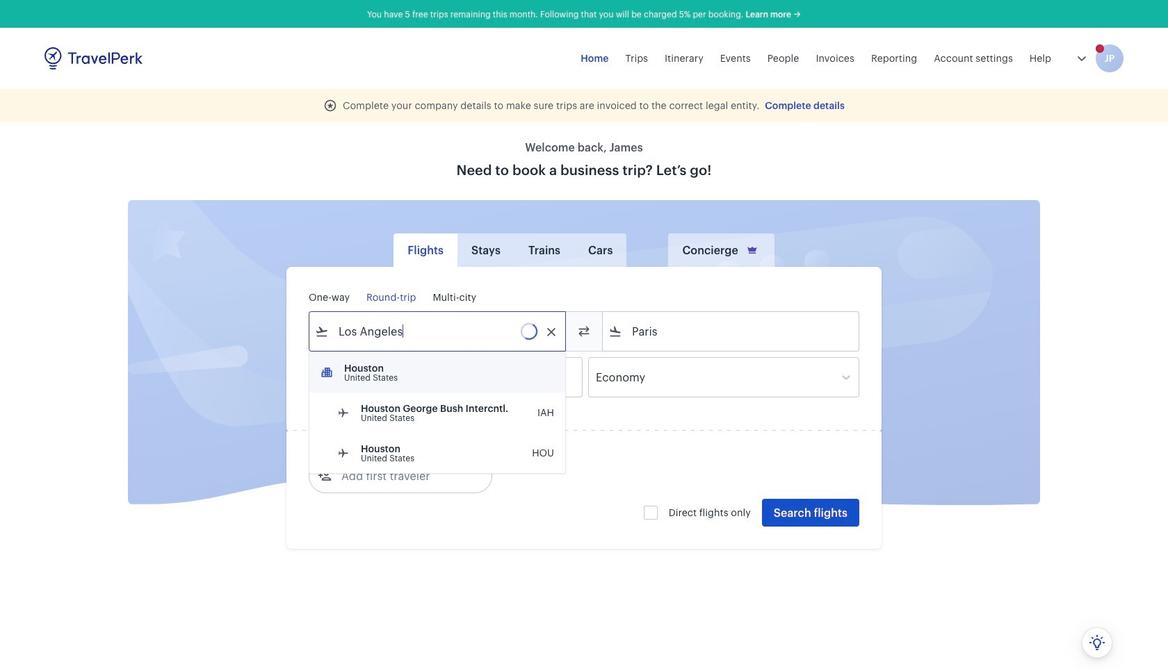 Task type: locate. For each thing, give the bounding box(es) containing it.
Return text field
[[411, 358, 484, 397]]

From search field
[[329, 321, 547, 343]]



Task type: describe. For each thing, give the bounding box(es) containing it.
To search field
[[622, 321, 841, 343]]

Add first traveler search field
[[332, 465, 476, 487]]

Depart text field
[[329, 358, 401, 397]]



